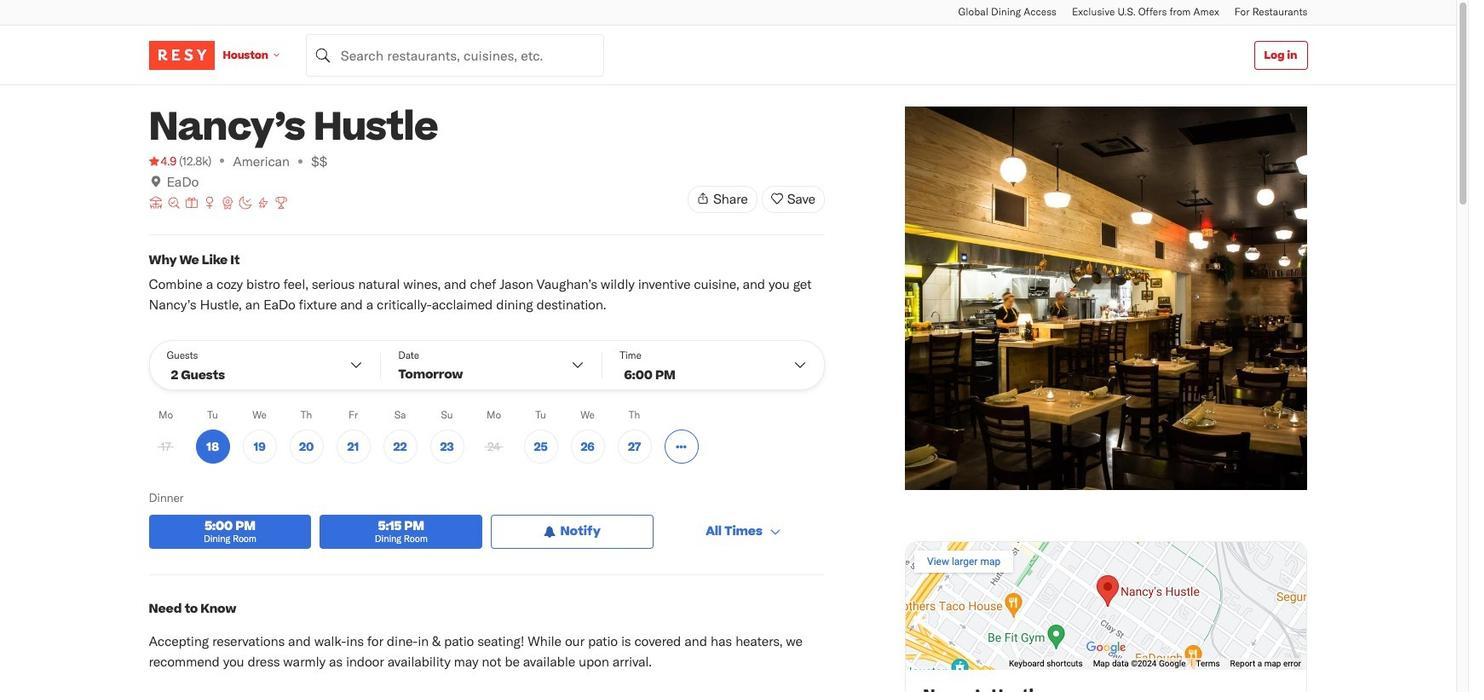 Task type: locate. For each thing, give the bounding box(es) containing it.
None field
[[306, 34, 604, 76]]

4.9 out of 5 stars image
[[149, 153, 176, 170]]



Task type: describe. For each thing, give the bounding box(es) containing it.
Search restaurants, cuisines, etc. text field
[[306, 34, 604, 76]]



Task type: vqa. For each thing, say whether or not it's contained in the screenshot.
'4.6 out of 5 stars' image
no



